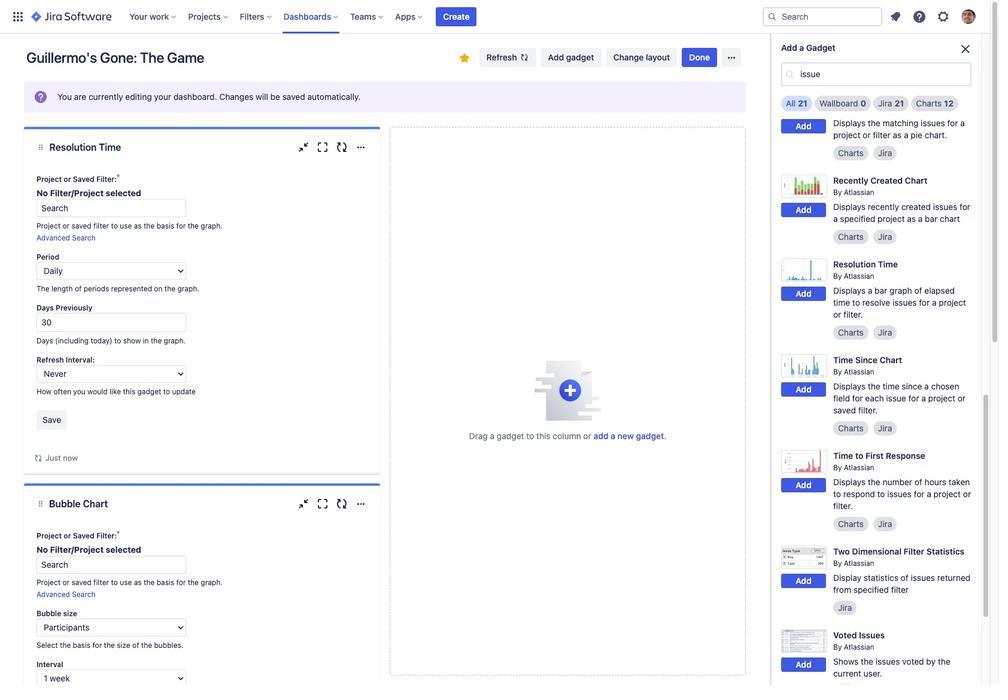 Task type: vqa. For each thing, say whether or not it's contained in the screenshot.
Do
no



Task type: locate. For each thing, give the bounding box(es) containing it.
by down voted
[[834, 643, 843, 652]]

3 by from the top
[[834, 188, 843, 197]]

two dimensional filter statistics image
[[782, 546, 828, 570]]

time down currently on the top
[[99, 142, 121, 153]]

days left (including
[[37, 337, 53, 346]]

since
[[902, 382, 923, 392]]

1 no from the top
[[37, 188, 48, 198]]

charts up recently
[[839, 148, 864, 158]]

1 vertical spatial search field
[[37, 199, 186, 217]]

use for the
[[120, 579, 132, 588]]

in for labels
[[897, 46, 904, 56]]

project down chosen in the bottom right of the page
[[929, 394, 956, 404]]

filter inside resolution time region
[[93, 222, 109, 231]]

charts up the since
[[839, 328, 864, 338]]

None submit
[[37, 411, 67, 430]]

jira right 0
[[879, 98, 893, 108]]

1 horizontal spatial resolution
[[834, 259, 877, 270]]

add button up pie chart image
[[782, 48, 827, 62]]

interval:
[[66, 356, 95, 365]]

1 horizontal spatial issue
[[887, 394, 907, 404]]

wallboard 0
[[820, 98, 867, 108]]

days down length
[[37, 304, 54, 313]]

(including
[[55, 337, 89, 346]]

1 vertical spatial bar
[[875, 286, 888, 296]]

0 vertical spatial specified
[[841, 214, 876, 224]]

add right refresh icon
[[549, 52, 564, 62]]

primary element
[[7, 0, 763, 33]]

0 vertical spatial project or saved filter:
[[37, 175, 117, 184]]

by up field
[[834, 368, 843, 377]]

1 vertical spatial project or saved filter to use as the basis for the graph. advanced search
[[37, 579, 223, 600]]

statistics
[[927, 547, 965, 557]]

by inside resolution time by atlassian displays a bar graph of elapsed time to resolve issues for a project or filter.
[[834, 272, 843, 281]]

1 project or saved filter: from the top
[[37, 175, 117, 184]]

1 horizontal spatial 21
[[895, 98, 905, 108]]

5 atlassian from the top
[[845, 368, 875, 377]]

advanced
[[37, 234, 70, 243], [37, 591, 70, 600]]

issues down number
[[888, 489, 912, 500]]

project inside pie chart by atlassian displays the matching issues for a project or filter as a pie chart.
[[834, 130, 861, 140]]

search field for the
[[37, 557, 186, 575]]

2 vertical spatial search field
[[37, 557, 186, 575]]

project down hours
[[934, 489, 962, 500]]

7 add button from the top
[[782, 575, 827, 589]]

time to first response by atlassian displays the number of hours taken to respond to issues for a project or filter.
[[834, 451, 972, 512]]

1 21 from the left
[[799, 98, 808, 108]]

gadget right drag
[[497, 431, 525, 441]]

7 atlassian from the top
[[845, 560, 875, 569]]

add button for recently created chart
[[782, 203, 827, 218]]

project or saved filter to use as the basis for the graph. advanced search for the
[[37, 579, 223, 600]]

charts 12
[[917, 98, 954, 108]]

1 vertical spatial resolution
[[834, 259, 877, 270]]

of inside two dimensional filter statistics by atlassian display statistics of issues returned from specified filter
[[901, 573, 909, 583]]

resolution down are
[[49, 142, 97, 153]]

2 project or saved filter: from the top
[[37, 532, 117, 541]]

0 vertical spatial saved
[[73, 175, 94, 184]]

1 vertical spatial advanced search link
[[37, 591, 96, 600]]

charts for to
[[839, 519, 864, 530]]

0 horizontal spatial in
[[143, 337, 149, 346]]

statistics
[[864, 573, 899, 583]]

Search field
[[763, 7, 883, 26], [37, 199, 186, 217], [37, 557, 186, 575]]

bar left chart
[[926, 214, 938, 224]]

resolution for resolution time by atlassian displays a bar graph of elapsed time to resolve issues for a project or filter.
[[834, 259, 877, 270]]

atlassian down the since
[[845, 368, 875, 377]]

1 vertical spatial this
[[537, 431, 551, 441]]

specified down recently
[[841, 214, 876, 224]]

time inside time since chart by atlassian displays the time since a chosen field for each issue for a project or saved filter.
[[883, 382, 900, 392]]

advanced search link up period
[[37, 234, 96, 243]]

1 add button from the top
[[782, 48, 827, 62]]

1 vertical spatial days
[[37, 337, 53, 346]]

of inside resolution time by atlassian displays a bar graph of elapsed time to resolve issues for a project or filter.
[[915, 286, 923, 296]]

project inside time since chart by atlassian displays the time since a chosen field for each issue for a project or saved filter.
[[929, 394, 956, 404]]

atlassian
[[845, 32, 875, 41], [845, 104, 875, 113], [845, 188, 875, 197], [845, 272, 875, 281], [845, 368, 875, 377], [845, 464, 875, 473], [845, 560, 875, 569], [845, 643, 875, 652]]

add button down pie chart image
[[782, 120, 827, 134]]

chart inside recently created chart by atlassian displays recently created issues for a specified project as a bar chart
[[906, 176, 928, 186]]

1 search from the top
[[72, 234, 96, 243]]

your work
[[130, 11, 169, 21]]

2 add button from the top
[[782, 120, 827, 134]]

project up period
[[37, 222, 61, 231]]

project down elapsed
[[940, 298, 967, 308]]

of right the statistics
[[901, 573, 909, 583]]

in for show
[[143, 337, 149, 346]]

issue inside by atlassian jira issue labels in a gadget
[[850, 46, 870, 56]]

in
[[897, 46, 904, 56], [143, 337, 149, 346]]

advanced for period
[[37, 234, 70, 243]]

time inside resolution time by atlassian displays a bar graph of elapsed time to resolve issues for a project or filter.
[[879, 259, 899, 270]]

basis inside resolution time region
[[157, 222, 174, 231]]

add down voted issues image
[[796, 660, 812, 671]]

3 add button from the top
[[782, 203, 827, 218]]

1 vertical spatial no filter/project selected
[[37, 545, 141, 555]]

1 horizontal spatial refresh
[[487, 52, 517, 62]]

add
[[782, 43, 798, 53], [796, 49, 812, 60], [549, 52, 564, 62], [796, 121, 812, 131], [796, 205, 812, 215], [796, 289, 812, 299], [796, 385, 812, 395], [796, 481, 812, 491], [796, 577, 812, 587], [796, 660, 812, 671]]

1 vertical spatial specified
[[854, 585, 890, 595]]

0 horizontal spatial resolution
[[49, 142, 97, 153]]

1 filter: from the top
[[96, 175, 117, 184]]

1 advanced from the top
[[37, 234, 70, 243]]

2 filter: from the top
[[96, 532, 117, 541]]

selected for bubble size
[[106, 545, 141, 555]]

refresh bubble chart image
[[335, 497, 349, 512]]

atlassian down first at the right of page
[[845, 464, 875, 473]]

bar up resolve
[[875, 286, 888, 296]]

add down two dimensional filter statistics image
[[796, 577, 812, 587]]

issues up user.
[[876, 657, 901, 667]]

teams button
[[347, 7, 388, 26]]

gadget
[[807, 43, 836, 53], [913, 46, 942, 56]]

0 vertical spatial bubble
[[49, 499, 81, 510]]

selected inside resolution time region
[[106, 188, 141, 198]]

2 saved from the top
[[73, 532, 94, 541]]

labels
[[873, 46, 895, 56]]

atlassian inside voted issues by atlassian shows the issues voted by the current user.
[[845, 643, 875, 652]]

pie chart by atlassian displays the matching issues for a project or filter as a pie chart.
[[834, 92, 966, 140]]

0 vertical spatial no
[[37, 188, 48, 198]]

add down recently created chart image
[[796, 205, 812, 215]]

for inside resolution time region
[[176, 222, 186, 231]]

4 displays from the top
[[834, 382, 866, 392]]

in inside resolution time region
[[143, 337, 149, 346]]

no inside resolution time region
[[37, 188, 48, 198]]

add for time since chart
[[796, 385, 812, 395]]

1 project or saved filter to use as the basis for the graph. advanced search from the top
[[37, 222, 223, 243]]

of left hours
[[915, 477, 923, 488]]

of right graph
[[915, 286, 923, 296]]

displays down wallboard 0
[[834, 118, 866, 128]]

advanced for bubble size
[[37, 591, 70, 600]]

the right gone:
[[140, 49, 164, 66]]

jira software image
[[31, 9, 112, 24], [31, 9, 112, 24]]

0 vertical spatial time
[[834, 298, 851, 308]]

by
[[834, 32, 843, 41], [834, 104, 843, 113], [834, 188, 843, 197], [834, 272, 843, 281], [834, 368, 843, 377], [834, 464, 843, 473], [834, 560, 843, 569], [834, 643, 843, 652]]

changes
[[219, 92, 254, 102]]

filter: down resolution time
[[96, 175, 117, 184]]

0 vertical spatial days
[[37, 304, 54, 313]]

jira
[[834, 46, 848, 56], [839, 64, 853, 74], [879, 98, 893, 108], [879, 148, 893, 158], [879, 232, 893, 242], [879, 328, 893, 338], [879, 424, 893, 434], [879, 519, 893, 530], [839, 603, 853, 613]]

refresh for refresh interval:
[[37, 356, 64, 365]]

1 displays from the top
[[834, 118, 866, 128]]

add button for voted issues
[[782, 659, 827, 673]]

graph
[[890, 286, 913, 296]]

filter/project
[[50, 188, 104, 198], [50, 545, 104, 555]]

use inside resolution time region
[[120, 222, 132, 231]]

issue inside time since chart by atlassian displays the time since a chosen field for each issue for a project or saved filter.
[[887, 394, 907, 404]]

1 no filter/project selected from the top
[[37, 188, 141, 198]]

21 for all 21
[[799, 98, 808, 108]]

0 vertical spatial this
[[123, 388, 135, 397]]

6 add button from the top
[[782, 479, 827, 493]]

days (including today) to show in the graph.
[[37, 337, 186, 346]]

no filter/project selected for bubble size
[[37, 545, 141, 555]]

of right length
[[75, 285, 82, 294]]

1 vertical spatial in
[[143, 337, 149, 346]]

filter: down bubble chart on the left of the page
[[96, 532, 117, 541]]

atlassian down issues
[[845, 643, 875, 652]]

1 vertical spatial search
[[72, 591, 96, 600]]

saved
[[283, 92, 305, 102], [72, 222, 91, 231], [834, 406, 857, 416], [72, 579, 91, 588]]

0 vertical spatial basis
[[157, 222, 174, 231]]

1 horizontal spatial gadget
[[913, 46, 942, 56]]

add button down time to first response image
[[782, 479, 827, 493]]

by inside time since chart by atlassian displays the time since a chosen field for each issue for a project or saved filter.
[[834, 368, 843, 377]]

bar inside resolution time by atlassian displays a bar graph of elapsed time to resolve issues for a project or filter.
[[875, 286, 888, 296]]

or inside resolution time by atlassian displays a bar graph of elapsed time to resolve issues for a project or filter.
[[834, 310, 842, 320]]

refresh
[[487, 52, 517, 62], [37, 356, 64, 365]]

just now
[[46, 454, 78, 463]]

1 vertical spatial the
[[37, 285, 49, 294]]

2 no filter/project selected from the top
[[37, 545, 141, 555]]

use for represented
[[120, 222, 132, 231]]

charts for time
[[839, 328, 864, 338]]

1 vertical spatial time
[[883, 382, 900, 392]]

change
[[614, 52, 644, 62]]

recently created chart image
[[782, 175, 828, 199]]

issues up "chart."
[[922, 118, 946, 128]]

specified inside two dimensional filter statistics by atlassian display statistics of issues returned from specified filter
[[854, 585, 890, 595]]

atlassian inside pie chart by atlassian displays the matching issues for a project or filter as a pie chart.
[[845, 104, 875, 113]]

0 horizontal spatial issue
[[850, 46, 870, 56]]

1 use from the top
[[120, 222, 132, 231]]

21 right all
[[799, 98, 808, 108]]

add for resolution time
[[796, 289, 812, 299]]

by right resolution time image
[[834, 272, 843, 281]]

done link
[[683, 48, 718, 67]]

8 atlassian from the top
[[845, 643, 875, 652]]

two dimensional filter statistics by atlassian display statistics of issues returned from specified filter
[[834, 547, 971, 595]]

work
[[150, 11, 169, 21]]

are
[[74, 92, 86, 102]]

no filter/project selected down resolution time
[[37, 188, 141, 198]]

advanced up bubble size
[[37, 591, 70, 600]]

resolution up resolve
[[834, 259, 877, 270]]

this right like
[[123, 388, 135, 397]]

search field for graph.
[[37, 199, 186, 217]]

gadget inside resolution time region
[[138, 388, 161, 397]]

project or saved filter to use as the basis for the graph. advanced search inside resolution time region
[[37, 222, 223, 243]]

current
[[834, 669, 862, 679]]

8 by from the top
[[834, 643, 843, 652]]

filter. down respond
[[834, 501, 853, 512]]

more dashboard actions image
[[725, 50, 739, 65]]

1 filter/project from the top
[[50, 188, 104, 198]]

1 saved from the top
[[73, 175, 94, 184]]

by inside two dimensional filter statistics by atlassian display statistics of issues returned from specified filter
[[834, 560, 843, 569]]

add button for resolution time
[[782, 287, 827, 302]]

0 vertical spatial in
[[897, 46, 904, 56]]

2 21 from the left
[[895, 98, 905, 108]]

1 vertical spatial basis
[[157, 579, 174, 588]]

time left the since
[[834, 355, 854, 365]]

atlassian up labels
[[845, 32, 875, 41]]

4 add button from the top
[[782, 287, 827, 302]]

refresh inside resolution time region
[[37, 356, 64, 365]]

0 horizontal spatial bar
[[875, 286, 888, 296]]

add gadget button
[[541, 48, 602, 67]]

time left resolve
[[834, 298, 851, 308]]

no filter/project selected for period
[[37, 188, 141, 198]]

minimize bubble chart image
[[297, 497, 311, 512]]

search for bubble size
[[72, 591, 96, 600]]

a inside time to first response by atlassian displays the number of hours taken to respond to issues for a project or filter.
[[928, 489, 932, 500]]

project up bubble size
[[37, 579, 61, 588]]

number
[[883, 477, 913, 488]]

5 displays from the top
[[834, 477, 866, 488]]

no
[[37, 188, 48, 198], [37, 545, 48, 555]]

2 project or saved filter to use as the basis for the graph. advanced search from the top
[[37, 579, 223, 600]]

0 vertical spatial search
[[72, 234, 96, 243]]

use
[[120, 222, 132, 231], [120, 579, 132, 588]]

saved inside resolution time region
[[73, 175, 94, 184]]

filter.
[[844, 310, 864, 320], [859, 406, 878, 416], [834, 501, 853, 512]]

project or saved filter: down resolution time
[[37, 175, 117, 184]]

issue down since
[[887, 394, 907, 404]]

1 vertical spatial bubble
[[37, 610, 61, 619]]

or
[[863, 130, 871, 140], [64, 175, 71, 184], [63, 222, 70, 231], [834, 310, 842, 320], [958, 394, 966, 404], [584, 431, 592, 441], [964, 489, 972, 500], [64, 532, 71, 541], [63, 579, 70, 588]]

the left length
[[37, 285, 49, 294]]

voted issues image
[[782, 630, 828, 654]]

saved inside resolution time region
[[72, 222, 91, 231]]

6 by from the top
[[834, 464, 843, 473]]

2 no from the top
[[37, 545, 48, 555]]

dashboards button
[[280, 7, 343, 26]]

0 vertical spatial resolution
[[49, 142, 97, 153]]

1 horizontal spatial time
[[883, 382, 900, 392]]

gadget right like
[[138, 388, 161, 397]]

project
[[37, 175, 62, 184], [37, 222, 61, 231], [37, 532, 62, 541], [37, 579, 61, 588]]

bubble up select
[[37, 610, 61, 619]]

1 by from the top
[[834, 32, 843, 41]]

0 vertical spatial refresh
[[487, 52, 517, 62]]

atlassian inside time since chart by atlassian displays the time since a chosen field for each issue for a project or saved filter.
[[845, 368, 875, 377]]

add button for time to first response
[[782, 479, 827, 493]]

0 vertical spatial advanced search link
[[37, 234, 96, 243]]

0 horizontal spatial time
[[834, 298, 851, 308]]

3 displays from the top
[[834, 286, 866, 296]]

2 advanced from the top
[[37, 591, 70, 600]]

by down two in the bottom right of the page
[[834, 560, 843, 569]]

21 for jira 21
[[895, 98, 905, 108]]

guillermo's gone: the game
[[26, 49, 204, 66]]

no filter/project selected inside resolution time region
[[37, 188, 141, 198]]

apps
[[396, 11, 416, 21]]

1 horizontal spatial the
[[140, 49, 164, 66]]

time up each
[[883, 382, 900, 392]]

by down pie
[[834, 104, 843, 113]]

add
[[594, 431, 609, 441]]

1 project from the top
[[37, 175, 62, 184]]

pie chart image
[[782, 91, 828, 115]]

to inside resolution time by atlassian displays a bar graph of elapsed time to resolve issues for a project or filter.
[[853, 298, 861, 308]]

refresh image
[[520, 53, 529, 62]]

add for two dimensional filter statistics
[[796, 577, 812, 587]]

charts down recently
[[839, 232, 864, 242]]

project down recently
[[878, 214, 906, 224]]

project down wallboard 0
[[834, 130, 861, 140]]

bubble chart
[[49, 499, 108, 510]]

displays inside time to first response by atlassian displays the number of hours taken to respond to issues for a project or filter.
[[834, 477, 866, 488]]

issue
[[850, 46, 870, 56], [887, 394, 907, 404]]

time to first response image
[[782, 451, 828, 474]]

0 vertical spatial issue
[[850, 46, 870, 56]]

or inside time since chart by atlassian displays the time since a chosen field for each issue for a project or saved filter.
[[958, 394, 966, 404]]

1 days from the top
[[37, 304, 54, 313]]

add down time to first response image
[[796, 481, 812, 491]]

in right labels
[[897, 46, 904, 56]]

add button for time since chart
[[782, 383, 827, 397]]

1 vertical spatial selected
[[106, 545, 141, 555]]

1 vertical spatial filter.
[[859, 406, 878, 416]]

1 vertical spatial project or saved filter:
[[37, 532, 117, 541]]

1 vertical spatial filter:
[[96, 532, 117, 541]]

jira up created
[[879, 148, 893, 158]]

add for time to first response
[[796, 481, 812, 491]]

2 by from the top
[[834, 104, 843, 113]]

filter. inside time to first response by atlassian displays the number of hours taken to respond to issues for a project or filter.
[[834, 501, 853, 512]]

filter inside two dimensional filter statistics by atlassian display statistics of issues returned from specified filter
[[892, 585, 909, 595]]

pie
[[834, 92, 846, 102]]

project inside time to first response by atlassian displays the number of hours taken to respond to issues for a project or filter.
[[934, 489, 962, 500]]

displays inside resolution time by atlassian displays a bar graph of elapsed time to resolve issues for a project or filter.
[[834, 286, 866, 296]]

0 horizontal spatial this
[[123, 388, 135, 397]]

created
[[902, 202, 932, 212]]

basis for graph.
[[157, 222, 174, 231]]

3 project from the top
[[37, 532, 62, 541]]

time inside resolution time by atlassian displays a bar graph of elapsed time to resolve issues for a project or filter.
[[834, 298, 851, 308]]

response
[[886, 451, 926, 461]]

0 vertical spatial the
[[140, 49, 164, 66]]

0 horizontal spatial refresh
[[37, 356, 64, 365]]

filter:
[[96, 175, 117, 184], [96, 532, 117, 541]]

settings image
[[937, 9, 951, 24]]

basis
[[157, 222, 174, 231], [157, 579, 174, 588], [73, 642, 91, 651]]

saved
[[73, 175, 94, 184], [73, 532, 94, 541]]

to
[[111, 222, 118, 231], [853, 298, 861, 308], [114, 337, 121, 346], [163, 388, 170, 397], [527, 431, 535, 441], [856, 451, 864, 461], [834, 489, 842, 500], [878, 489, 886, 500], [111, 579, 118, 588]]

2 vertical spatial filter.
[[834, 501, 853, 512]]

saved for bubble size
[[73, 532, 94, 541]]

filter. for to
[[834, 501, 853, 512]]

2 search from the top
[[72, 591, 96, 600]]

0 horizontal spatial 21
[[799, 98, 808, 108]]

user.
[[864, 669, 883, 679]]

or inside pie chart by atlassian displays the matching issues for a project or filter as a pie chart.
[[863, 130, 871, 140]]

will
[[256, 92, 268, 102]]

advanced search link for period
[[37, 234, 96, 243]]

5 add button from the top
[[782, 383, 827, 397]]

by up add a gadget
[[834, 32, 843, 41]]

the inside pie chart by atlassian displays the matching issues for a project or filter as a pie chart.
[[869, 118, 881, 128]]

resolution inside resolution time by atlassian displays a bar graph of elapsed time to resolve issues for a project or filter.
[[834, 259, 877, 270]]

advanced search link
[[37, 234, 96, 243], [37, 591, 96, 600]]

add button down two dimensional filter statistics image
[[782, 575, 827, 589]]

0 vertical spatial filter:
[[96, 175, 117, 184]]

0 vertical spatial project or saved filter to use as the basis for the graph. advanced search
[[37, 222, 223, 243]]

displays inside time since chart by atlassian displays the time since a chosen field for each issue for a project or saved filter.
[[834, 382, 866, 392]]

0 vertical spatial size
[[63, 610, 77, 619]]

no filter/project selected down bubble chart on the left of the page
[[37, 545, 141, 555]]

would
[[88, 388, 108, 397]]

an arrow curved in a circular way on the button that refreshes the dashboard image
[[34, 454, 43, 463]]

add down resolution time image
[[796, 289, 812, 299]]

atlassian down recently
[[845, 188, 875, 197]]

project or saved filter: inside resolution time region
[[37, 175, 117, 184]]

advanced search link inside resolution time region
[[37, 234, 96, 243]]

filter: for bubble size
[[96, 532, 117, 541]]

refresh inside button
[[487, 52, 517, 62]]

by right time to first response image
[[834, 464, 843, 473]]

2 atlassian from the top
[[845, 104, 875, 113]]

1 vertical spatial issue
[[887, 394, 907, 404]]

1 vertical spatial filter/project
[[50, 545, 104, 555]]

add down the time since chart image
[[796, 385, 812, 395]]

charts up two in the bottom right of the page
[[839, 519, 864, 530]]

issues down graph
[[893, 298, 918, 308]]

4 atlassian from the top
[[845, 272, 875, 281]]

1 horizontal spatial bar
[[926, 214, 938, 224]]

0 vertical spatial filter.
[[844, 310, 864, 320]]

project
[[834, 130, 861, 140], [878, 214, 906, 224], [940, 298, 967, 308], [929, 394, 956, 404], [934, 489, 962, 500]]

banner
[[0, 0, 991, 34]]

1 advanced search link from the top
[[37, 234, 96, 243]]

saved down resolution time
[[73, 175, 94, 184]]

add button down resolution time image
[[782, 287, 827, 302]]

issue left labels
[[850, 46, 870, 56]]

in right show
[[143, 337, 149, 346]]

8 add button from the top
[[782, 659, 827, 673]]

add button down voted issues image
[[782, 659, 827, 673]]

4 by from the top
[[834, 272, 843, 281]]

you
[[73, 388, 86, 397]]

filter. inside time since chart by atlassian displays the time since a chosen field for each issue for a project or saved filter.
[[859, 406, 878, 416]]

1 vertical spatial refresh
[[37, 356, 64, 365]]

search up periods
[[72, 234, 96, 243]]

0 vertical spatial use
[[120, 222, 132, 231]]

atlassian inside recently created chart by atlassian displays recently created issues for a specified project as a bar chart
[[845, 188, 875, 197]]

atlassian inside resolution time by atlassian displays a bar graph of elapsed time to resolve issues for a project or filter.
[[845, 272, 875, 281]]

6 atlassian from the top
[[845, 464, 875, 473]]

advanced up period
[[37, 234, 70, 243]]

issues down filter
[[912, 573, 936, 583]]

1 selected from the top
[[106, 188, 141, 198]]

filter. for since
[[859, 406, 878, 416]]

resolution time region
[[34, 165, 371, 465]]

displays up resolve
[[834, 286, 866, 296]]

0 vertical spatial filter/project
[[50, 188, 104, 198]]

the
[[869, 118, 881, 128], [144, 222, 155, 231], [188, 222, 199, 231], [165, 285, 176, 294], [151, 337, 162, 346], [869, 382, 881, 392], [869, 477, 881, 488], [144, 579, 155, 588], [188, 579, 199, 588], [60, 642, 71, 651], [104, 642, 115, 651], [141, 642, 152, 651], [862, 657, 874, 667], [939, 657, 951, 667]]

filter/project down bubble chart on the left of the page
[[50, 545, 104, 555]]

3 atlassian from the top
[[845, 188, 875, 197]]

resolve
[[863, 298, 891, 308]]

2 filter/project from the top
[[50, 545, 104, 555]]

close icon image
[[959, 42, 974, 56]]

filter/project inside resolution time region
[[50, 188, 104, 198]]

1 horizontal spatial this
[[537, 431, 551, 441]]

in inside by atlassian jira issue labels in a gadget
[[897, 46, 904, 56]]

search field inside resolution time region
[[37, 199, 186, 217]]

project inside recently created chart by atlassian displays recently created issues for a specified project as a bar chart
[[878, 214, 906, 224]]

jira down from
[[839, 603, 853, 613]]

filter/project for period
[[50, 188, 104, 198]]

1 vertical spatial saved
[[73, 532, 94, 541]]

refresh for refresh
[[487, 52, 517, 62]]

project down resolution time
[[37, 175, 62, 184]]

5 by from the top
[[834, 368, 843, 377]]

advanced inside resolution time region
[[37, 234, 70, 243]]

add for recently created chart
[[796, 205, 812, 215]]

displays up field
[[834, 382, 866, 392]]

2 days from the top
[[37, 337, 53, 346]]

chart inside pie chart by atlassian displays the matching issues for a project or filter as a pie chart.
[[849, 92, 871, 102]]

1 horizontal spatial in
[[897, 46, 904, 56]]

of inside resolution time region
[[75, 285, 82, 294]]

how often you would like this gadget to update
[[37, 388, 196, 397]]

your profile and settings image
[[962, 9, 977, 24]]

1 atlassian from the top
[[845, 32, 875, 41]]

charts down field
[[839, 424, 864, 434]]

days previously
[[37, 304, 92, 313]]

bubble for bubble size
[[37, 610, 61, 619]]

0 vertical spatial bar
[[926, 214, 938, 224]]

add inside button
[[549, 52, 564, 62]]

chart
[[849, 92, 871, 102], [906, 176, 928, 186], [880, 355, 903, 365], [83, 499, 108, 510]]

gadget left change
[[567, 52, 595, 62]]

filter. down resolve
[[844, 310, 864, 320]]

specified inside recently created chart by atlassian displays recently created issues for a specified project as a bar chart
[[841, 214, 876, 224]]

filter: inside resolution time region
[[96, 175, 117, 184]]

previously
[[56, 304, 92, 313]]

1 vertical spatial use
[[120, 579, 132, 588]]

2 use from the top
[[120, 579, 132, 588]]

0 vertical spatial selected
[[106, 188, 141, 198]]

2 advanced search link from the top
[[37, 591, 96, 600]]

atlassian up display
[[845, 560, 875, 569]]

7 by from the top
[[834, 560, 843, 569]]

0 vertical spatial no filter/project selected
[[37, 188, 141, 198]]

displays
[[834, 118, 866, 128], [834, 202, 866, 212], [834, 286, 866, 296], [834, 382, 866, 392], [834, 477, 866, 488]]

displays inside pie chart by atlassian displays the matching issues for a project or filter as a pie chart.
[[834, 118, 866, 128]]

filters button
[[236, 7, 277, 26]]

issues
[[922, 118, 946, 128], [934, 202, 958, 212], [893, 298, 918, 308], [888, 489, 912, 500], [912, 573, 936, 583], [876, 657, 901, 667]]

0 vertical spatial advanced
[[37, 234, 70, 243]]

21 up matching
[[895, 98, 905, 108]]

this left column
[[537, 431, 551, 441]]

search image
[[768, 12, 778, 21]]

1 vertical spatial no
[[37, 545, 48, 555]]

2 displays from the top
[[834, 202, 866, 212]]

1 vertical spatial advanced
[[37, 591, 70, 600]]

displays up respond
[[834, 477, 866, 488]]

2 selected from the top
[[106, 545, 141, 555]]

bubble for bubble chart
[[49, 499, 81, 510]]

1 vertical spatial size
[[117, 642, 130, 651]]

like
[[110, 388, 121, 397]]

0 horizontal spatial the
[[37, 285, 49, 294]]

this
[[123, 388, 135, 397], [537, 431, 551, 441]]

search inside resolution time region
[[72, 234, 96, 243]]

Days Previously text field
[[37, 313, 186, 332]]



Task type: describe. For each thing, give the bounding box(es) containing it.
done
[[690, 52, 711, 62]]

2 project from the top
[[37, 222, 61, 231]]

of left bubbles.
[[132, 642, 139, 651]]

add for pie chart
[[796, 121, 812, 131]]

select the basis for the size of the bubbles.
[[37, 642, 184, 651]]

be
[[271, 92, 280, 102]]

you
[[58, 92, 72, 102]]

this inside resolution time region
[[123, 388, 135, 397]]

charts for since
[[839, 424, 864, 434]]

charts left the 12
[[917, 98, 942, 108]]

as inside resolution time region
[[134, 222, 142, 231]]

issues inside recently created chart by atlassian displays recently created issues for a specified project as a bar chart
[[934, 202, 958, 212]]

project or saved filter: for bubble size
[[37, 532, 117, 541]]

star guillermo's gone: the game image
[[457, 51, 472, 65]]

field
[[834, 394, 851, 404]]

add button for two dimensional filter statistics
[[782, 575, 827, 589]]

show
[[123, 337, 141, 346]]

projects
[[188, 11, 221, 21]]

now
[[63, 454, 78, 463]]

by inside recently created chart by atlassian displays recently created issues for a specified project as a bar chart
[[834, 188, 843, 197]]

maximize resolution time image
[[316, 140, 330, 155]]

interval
[[37, 661, 63, 670]]

update
[[172, 388, 196, 397]]

jira down resolve
[[879, 328, 893, 338]]

create
[[444, 11, 470, 21]]

your work button
[[126, 7, 181, 26]]

dashboards
[[284, 11, 331, 21]]

your
[[130, 11, 148, 21]]

recently
[[834, 176, 869, 186]]

dashboard.
[[174, 92, 217, 102]]

resolution time
[[49, 142, 121, 153]]

drag
[[469, 431, 488, 441]]

column
[[553, 431, 581, 441]]

resolution for resolution time
[[49, 142, 97, 153]]

days for days previously
[[37, 304, 54, 313]]

just
[[46, 454, 61, 463]]

periods
[[84, 285, 109, 294]]

chart inside time since chart by atlassian displays the time since a chosen field for each issue for a project or saved filter.
[[880, 355, 903, 365]]

gadget inside add gadget button
[[567, 52, 595, 62]]

time inside time since chart by atlassian displays the time since a chosen field for each issue for a project or saved filter.
[[834, 355, 854, 365]]

gadget right new
[[637, 431, 665, 441]]

charts for created
[[839, 232, 864, 242]]

filter
[[904, 547, 925, 557]]

12
[[945, 98, 954, 108]]

1 horizontal spatial size
[[117, 642, 130, 651]]

chosen
[[932, 382, 960, 392]]

0
[[861, 98, 867, 108]]

issues inside two dimensional filter statistics by atlassian display statistics of issues returned from specified filter
[[912, 573, 936, 583]]

time inside time to first response by atlassian displays the number of hours taken to respond to issues for a project or filter.
[[834, 451, 854, 461]]

none submit inside resolution time region
[[37, 411, 67, 430]]

the inside resolution time region
[[37, 285, 49, 294]]

advanced search link for bubble size
[[37, 591, 96, 600]]

bar inside recently created chart by atlassian displays recently created issues for a specified project as a bar chart
[[926, 214, 938, 224]]

represented
[[111, 285, 152, 294]]

more actions for bubble chart gadget image
[[354, 497, 368, 512]]

a inside by atlassian jira issue labels in a gadget
[[907, 46, 911, 56]]

how
[[37, 388, 52, 397]]

for inside time to first response by atlassian displays the number of hours taken to respond to issues for a project or filter.
[[915, 489, 925, 500]]

time since chart by atlassian displays the time since a chosen field for each issue for a project or saved filter.
[[834, 355, 966, 416]]

teams
[[351, 11, 376, 21]]

notifications image
[[889, 9, 903, 24]]

maximize bubble chart image
[[316, 497, 330, 512]]

saved inside time since chart by atlassian displays the time since a chosen field for each issue for a project or saved filter.
[[834, 406, 857, 416]]

change layout
[[614, 52, 671, 62]]

Search gadgets field
[[797, 64, 971, 85]]

as inside recently created chart by atlassian displays recently created issues for a specified project as a bar chart
[[908, 214, 917, 224]]

each
[[866, 394, 885, 404]]

drag a gadget to this column or add a new gadget .
[[469, 431, 667, 441]]

shows
[[834, 657, 859, 667]]

from
[[834, 585, 852, 595]]

selected for period
[[106, 188, 141, 198]]

select
[[37, 642, 58, 651]]

0 horizontal spatial size
[[63, 610, 77, 619]]

currently
[[89, 92, 123, 102]]

new
[[618, 431, 634, 441]]

add up pie chart image
[[796, 49, 812, 60]]

issues
[[860, 631, 886, 641]]

project inside resolution time by atlassian displays a bar graph of elapsed time to resolve issues for a project or filter.
[[940, 298, 967, 308]]

jira inside by atlassian jira issue labels in a gadget
[[834, 46, 848, 56]]

add gadget img image
[[535, 361, 602, 421]]

jira up dimensional
[[879, 519, 893, 530]]

voted
[[903, 657, 925, 667]]

game
[[167, 49, 204, 66]]

today)
[[91, 337, 112, 346]]

create button
[[436, 7, 477, 26]]

basis for the
[[157, 579, 174, 588]]

resolution time image
[[782, 259, 828, 282]]

filter inside pie chart by atlassian displays the matching issues for a project or filter as a pie chart.
[[874, 130, 891, 140]]

issues inside resolution time by atlassian displays a bar graph of elapsed time to resolve issues for a project or filter.
[[893, 298, 918, 308]]

by inside by atlassian jira issue labels in a gadget
[[834, 32, 843, 41]]

filter. inside resolution time by atlassian displays a bar graph of elapsed time to resolve issues for a project or filter.
[[844, 310, 864, 320]]

add for voted issues
[[796, 660, 812, 671]]

refresh resolution time image
[[335, 140, 349, 155]]

no for period
[[37, 188, 48, 198]]

period
[[37, 253, 59, 262]]

voted issues by atlassian shows the issues voted by the current user.
[[834, 631, 951, 679]]

for inside pie chart by atlassian displays the matching issues for a project or filter as a pie chart.
[[948, 118, 959, 128]]

editing
[[125, 92, 152, 102]]

for inside resolution time by atlassian displays a bar graph of elapsed time to resolve issues for a project or filter.
[[920, 298, 931, 308]]

jira 21
[[879, 98, 905, 108]]

jira up pie
[[839, 64, 853, 74]]

by inside voted issues by atlassian shows the issues voted by the current user.
[[834, 643, 843, 652]]

for inside recently created chart by atlassian displays recently created issues for a specified project as a bar chart
[[960, 202, 971, 212]]

voted
[[834, 631, 858, 641]]

the inside time since chart by atlassian displays the time since a chosen field for each issue for a project or saved filter.
[[869, 382, 881, 392]]

display
[[834, 573, 862, 583]]

more actions for resolution time gadget image
[[354, 140, 368, 155]]

bubbles.
[[154, 642, 184, 651]]

on
[[154, 285, 163, 294]]

filter: for period
[[96, 175, 117, 184]]

gone:
[[100, 49, 137, 66]]

project or saved filter: for period
[[37, 175, 117, 184]]

search for period
[[72, 234, 96, 243]]

apps button
[[392, 7, 428, 26]]

first
[[866, 451, 884, 461]]

add up all
[[782, 43, 798, 53]]

refresh interval:
[[37, 356, 95, 365]]

as inside pie chart by atlassian displays the matching issues for a project or filter as a pie chart.
[[894, 130, 902, 140]]

time since chart image
[[782, 355, 828, 378]]

of inside time to first response by atlassian displays the number of hours taken to respond to issues for a project or filter.
[[915, 477, 923, 488]]

projects button
[[185, 7, 233, 26]]

jira down recently
[[879, 232, 893, 242]]

add gadget
[[549, 52, 595, 62]]

4 project from the top
[[37, 579, 61, 588]]

returned
[[938, 573, 971, 583]]

chart
[[941, 214, 961, 224]]

automatically.
[[308, 92, 361, 102]]

charts for chart
[[839, 148, 864, 158]]

atlassian inside by atlassian jira issue labels in a gadget
[[845, 32, 875, 41]]

appswitcher icon image
[[11, 9, 25, 24]]

dimensional
[[853, 547, 902, 557]]

all
[[787, 98, 796, 108]]

the inside time to first response by atlassian displays the number of hours taken to respond to issues for a project or filter.
[[869, 477, 881, 488]]

respond
[[844, 489, 876, 500]]

chart.
[[925, 130, 948, 140]]

hours
[[925, 477, 947, 488]]

project or saved filter to use as the basis for the graph. advanced search for represented
[[37, 222, 223, 243]]

days for days (including today) to show in the graph.
[[37, 337, 53, 346]]

filters
[[240, 11, 265, 21]]

matching
[[883, 118, 919, 128]]

banner containing your work
[[0, 0, 991, 34]]

no for bubble size
[[37, 545, 48, 555]]

taken
[[949, 477, 971, 488]]

saved for period
[[73, 175, 94, 184]]

add a new gadget button
[[594, 430, 665, 442]]

by atlassian jira issue labels in a gadget
[[834, 32, 942, 56]]

add button for pie chart
[[782, 120, 827, 134]]

displays inside recently created chart by atlassian displays recently created issues for a specified project as a bar chart
[[834, 202, 866, 212]]

bubble size
[[37, 610, 77, 619]]

by inside time to first response by atlassian displays the number of hours taken to respond to issues for a project or filter.
[[834, 464, 843, 473]]

atlassian inside two dimensional filter statistics by atlassian display statistics of issues returned from specified filter
[[845, 560, 875, 569]]

atlassian inside time to first response by atlassian displays the number of hours taken to respond to issues for a project or filter.
[[845, 464, 875, 473]]

0 horizontal spatial gadget
[[807, 43, 836, 53]]

minimize resolution time image
[[297, 140, 311, 155]]

jira up first at the right of page
[[879, 424, 893, 434]]

the length of periods represented on the graph.
[[37, 285, 199, 294]]

issues inside time to first response by atlassian displays the number of hours taken to respond to issues for a project or filter.
[[888, 489, 912, 500]]

created
[[871, 176, 904, 186]]

.
[[665, 431, 667, 441]]

change layout button
[[607, 48, 678, 67]]

or inside time to first response by atlassian displays the number of hours taken to respond to issues for a project or filter.
[[964, 489, 972, 500]]

by inside pie chart by atlassian displays the matching issues for a project or filter as a pie chart.
[[834, 104, 843, 113]]

elapsed
[[925, 286, 956, 296]]

recently
[[869, 202, 900, 212]]

two
[[834, 547, 851, 557]]

issues inside pie chart by atlassian displays the matching issues for a project or filter as a pie chart.
[[922, 118, 946, 128]]

2 vertical spatial basis
[[73, 642, 91, 651]]

help image
[[913, 9, 927, 24]]

filter/project for bubble size
[[50, 545, 104, 555]]

0 vertical spatial search field
[[763, 7, 883, 26]]

gadget inside by atlassian jira issue labels in a gadget
[[913, 46, 942, 56]]

you are currently editing your dashboard. changes will be saved automatically.
[[58, 92, 361, 102]]

issues inside voted issues by atlassian shows the issues voted by the current user.
[[876, 657, 901, 667]]



